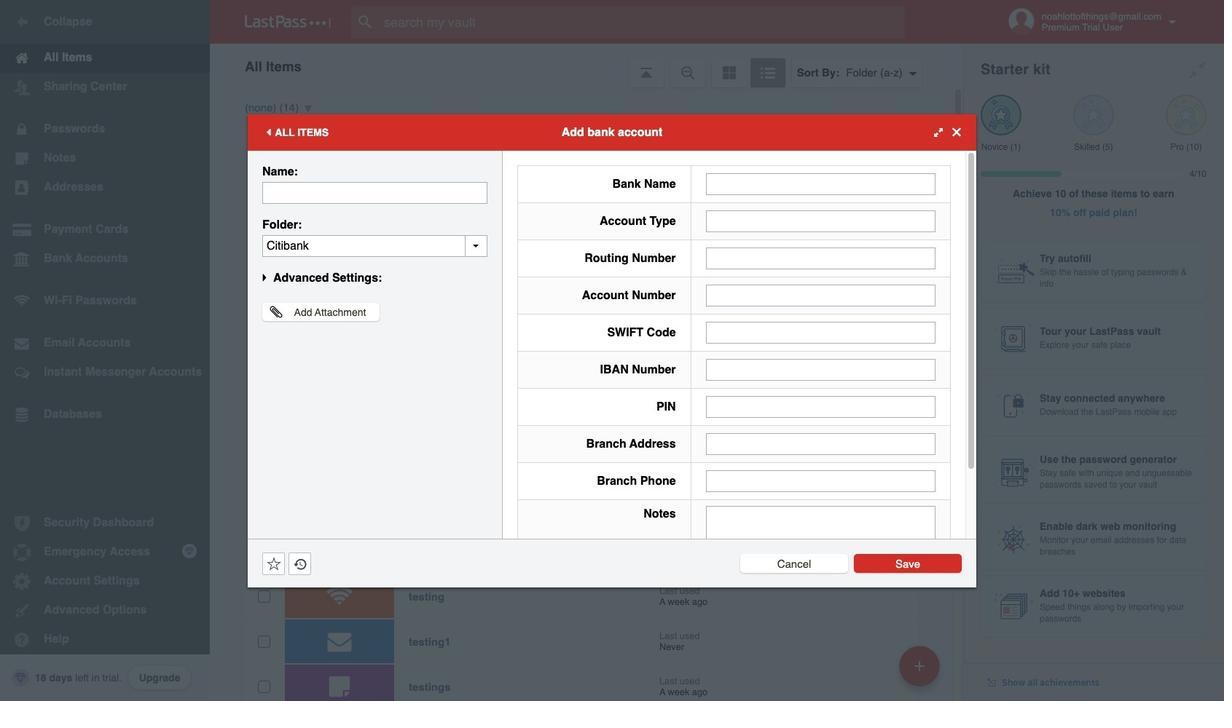 Task type: vqa. For each thing, say whether or not it's contained in the screenshot.
New item element
no



Task type: locate. For each thing, give the bounding box(es) containing it.
None text field
[[262, 182, 488, 204], [706, 210, 936, 232], [706, 247, 936, 269], [706, 359, 936, 381], [706, 433, 936, 455], [262, 182, 488, 204], [706, 210, 936, 232], [706, 247, 936, 269], [706, 359, 936, 381], [706, 433, 936, 455]]

None text field
[[706, 173, 936, 195], [262, 235, 488, 257], [706, 285, 936, 306], [706, 322, 936, 344], [706, 396, 936, 418], [706, 470, 936, 492], [706, 506, 936, 597], [706, 173, 936, 195], [262, 235, 488, 257], [706, 285, 936, 306], [706, 322, 936, 344], [706, 396, 936, 418], [706, 470, 936, 492], [706, 506, 936, 597]]

vault options navigation
[[210, 44, 964, 87]]

new item image
[[915, 661, 925, 672]]

dialog
[[248, 114, 977, 606]]



Task type: describe. For each thing, give the bounding box(es) containing it.
main navigation navigation
[[0, 0, 210, 702]]

lastpass image
[[245, 15, 331, 28]]

Search search field
[[351, 6, 934, 38]]

new item navigation
[[894, 642, 949, 702]]

search my vault text field
[[351, 6, 934, 38]]



